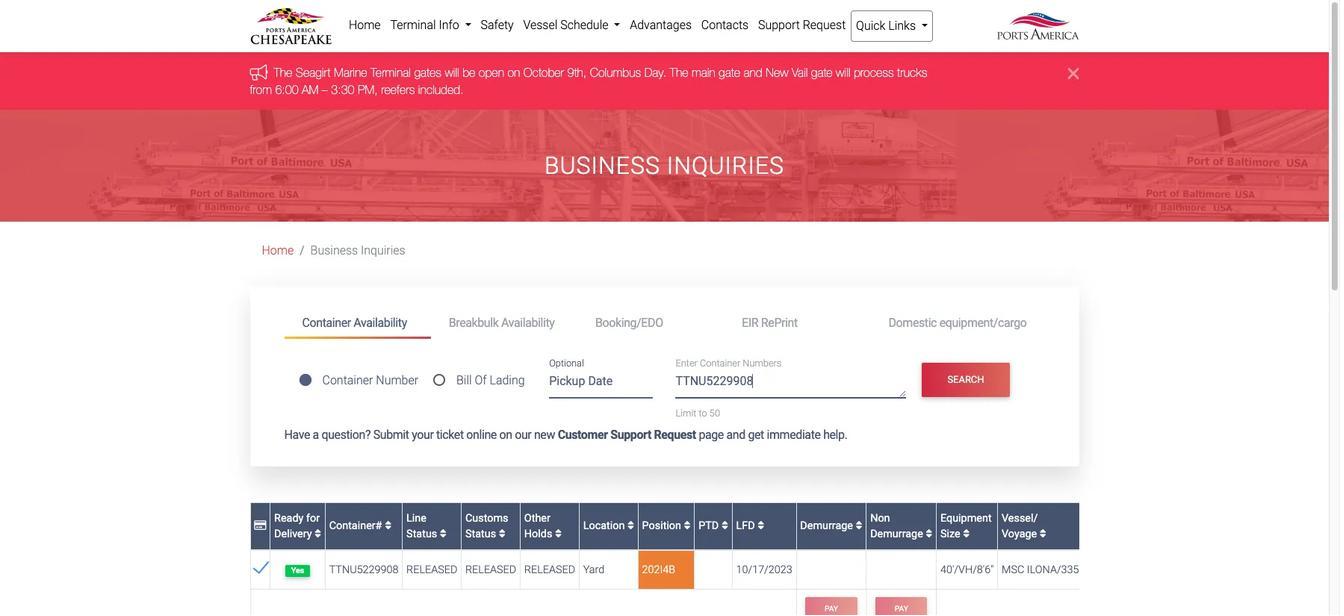 Task type: describe. For each thing, give the bounding box(es) containing it.
ptd
[[699, 520, 722, 533]]

terminal info
[[390, 18, 462, 32]]

customer
[[558, 428, 608, 442]]

sort image left customs status at the bottom of the page
[[440, 529, 447, 540]]

breakbulk
[[449, 316, 499, 330]]

booking/edo link
[[578, 309, 724, 337]]

vessel schedule
[[523, 18, 611, 32]]

pm,
[[358, 83, 378, 96]]

included.
[[418, 83, 464, 96]]

msc
[[1002, 564, 1025, 577]]

position
[[642, 520, 684, 533]]

1 the from the left
[[274, 66, 292, 79]]

holds
[[524, 528, 552, 541]]

be
[[463, 66, 475, 79]]

1 horizontal spatial inquiries
[[667, 152, 785, 180]]

from
[[250, 83, 272, 96]]

columbus
[[590, 66, 641, 79]]

1 released from the left
[[407, 564, 458, 577]]

1 horizontal spatial home
[[349, 18, 381, 32]]

breakbulk availability link
[[431, 309, 578, 337]]

50
[[710, 408, 720, 419]]

customs status
[[465, 512, 508, 541]]

other
[[524, 512, 551, 525]]

202i4b
[[642, 564, 675, 577]]

the seagirt marine terminal gates will be open on october 9th, columbus day. the main gate and new vail gate will process trucks from 6:00 am – 3:30 pm, reefers included.
[[250, 66, 927, 96]]

size
[[941, 528, 961, 541]]

ready for delivery
[[274, 512, 320, 541]]

vessel schedule link
[[519, 10, 625, 40]]

location
[[583, 520, 628, 533]]

bill of lading
[[456, 374, 525, 388]]

submit
[[373, 428, 409, 442]]

1 vertical spatial inquiries
[[361, 244, 405, 258]]

1 vertical spatial and
[[727, 428, 746, 442]]

40'/vh/8'6"
[[941, 564, 994, 577]]

domestic equipment/cargo link
[[871, 309, 1045, 337]]

1 vertical spatial business inquiries
[[311, 244, 405, 258]]

customer support request link
[[558, 428, 696, 442]]

support request
[[758, 18, 846, 32]]

container for container availability
[[302, 316, 351, 330]]

eir reprint
[[742, 316, 798, 330]]

domestic
[[889, 316, 937, 330]]

sort image for location
[[628, 521, 634, 532]]

vail
[[792, 66, 808, 79]]

safety
[[481, 18, 514, 32]]

ttnu5229908
[[329, 564, 399, 577]]

vessel/ voyage
[[1002, 512, 1040, 541]]

yes
[[291, 566, 304, 576]]

process
[[854, 66, 894, 79]]

sort image for position
[[684, 521, 691, 532]]

enter
[[676, 358, 698, 369]]

line
[[407, 512, 427, 525]]

container for container number
[[322, 374, 373, 388]]

get
[[748, 428, 764, 442]]

3 released from the left
[[524, 564, 575, 577]]

non
[[871, 512, 890, 525]]

equipment size
[[941, 512, 992, 541]]

0 horizontal spatial demurrage
[[800, 520, 856, 533]]

links
[[889, 19, 916, 33]]

marine
[[334, 66, 367, 79]]

page
[[699, 428, 724, 442]]

quick links
[[856, 19, 919, 33]]

contacts link
[[697, 10, 754, 40]]

line status
[[407, 512, 440, 541]]

sort image for container#
[[385, 521, 392, 532]]

availability for container availability
[[354, 316, 407, 330]]

main
[[692, 66, 716, 79]]

non demurrage
[[871, 512, 926, 541]]

new
[[766, 66, 789, 79]]

equipment/cargo
[[940, 316, 1027, 330]]

numbers
[[743, 358, 782, 369]]

to
[[699, 408, 707, 419]]

Enter Container Numbers text field
[[676, 373, 906, 398]]

optional
[[549, 358, 584, 369]]

1 vertical spatial on
[[499, 428, 512, 442]]

number
[[376, 374, 418, 388]]

yard
[[583, 564, 605, 577]]

october
[[524, 66, 564, 79]]

vessel
[[523, 18, 558, 32]]

your
[[412, 428, 434, 442]]

booking/edo
[[595, 316, 663, 330]]

sort image for equipment
[[963, 529, 970, 540]]

container number
[[322, 374, 418, 388]]

eir reprint link
[[724, 309, 871, 337]]

Optional text field
[[549, 369, 653, 399]]

lfd link
[[736, 520, 764, 533]]

1 horizontal spatial business inquiries
[[545, 152, 785, 180]]

reprint
[[761, 316, 798, 330]]

the seagirt marine terminal gates will be open on october 9th, columbus day. the main gate and new vail gate will process trucks from 6:00 am – 3:30 pm, reefers included. link
[[250, 66, 927, 96]]

sort image inside ptd link
[[722, 521, 728, 532]]

container#
[[329, 520, 385, 533]]

ilona/335r
[[1027, 564, 1086, 577]]

eir
[[742, 316, 759, 330]]

2 gate from the left
[[811, 66, 833, 79]]

schedule
[[560, 18, 609, 32]]



Task type: locate. For each thing, give the bounding box(es) containing it.
terminal
[[390, 18, 436, 32], [371, 66, 411, 79]]

and inside the seagirt marine terminal gates will be open on october 9th, columbus day. the main gate and new vail gate will process trucks from 6:00 am – 3:30 pm, reefers included.
[[744, 66, 763, 79]]

sort image inside 'lfd' link
[[758, 521, 764, 532]]

quick
[[856, 19, 886, 33]]

container
[[302, 316, 351, 330], [700, 358, 741, 369], [322, 374, 373, 388]]

0 vertical spatial container
[[302, 316, 351, 330]]

sort image for other
[[555, 529, 562, 540]]

2 released from the left
[[465, 564, 516, 577]]

sort image
[[385, 521, 392, 532], [628, 521, 634, 532], [684, 521, 691, 532], [758, 521, 764, 532], [856, 521, 863, 532], [315, 529, 321, 540], [440, 529, 447, 540]]

status down customs
[[465, 528, 496, 541]]

vessel/
[[1002, 512, 1038, 525]]

2 will from the left
[[836, 66, 851, 79]]

lfd
[[736, 520, 758, 533]]

availability
[[354, 316, 407, 330], [501, 316, 555, 330]]

status inside line status
[[407, 528, 437, 541]]

0 vertical spatial home link
[[344, 10, 386, 40]]

availability for breakbulk availability
[[501, 316, 555, 330]]

quick links link
[[851, 10, 933, 42]]

1 horizontal spatial support
[[758, 18, 800, 32]]

sort image inside container# link
[[385, 521, 392, 532]]

1 vertical spatial home link
[[262, 244, 294, 258]]

status for customs
[[465, 528, 496, 541]]

the right day.
[[670, 66, 688, 79]]

breakbulk availability
[[449, 316, 555, 330]]

0 horizontal spatial home
[[262, 244, 294, 258]]

container up container number at the bottom of page
[[302, 316, 351, 330]]

the
[[274, 66, 292, 79], [670, 66, 688, 79]]

demurrage link
[[800, 520, 863, 533]]

container availability link
[[284, 309, 431, 339]]

0 horizontal spatial support
[[611, 428, 651, 442]]

location link
[[583, 520, 634, 533]]

support request link
[[754, 10, 851, 40]]

1 horizontal spatial status
[[465, 528, 496, 541]]

container availability
[[302, 316, 407, 330]]

sort image left non
[[856, 521, 863, 532]]

sort image inside demurrage link
[[856, 521, 863, 532]]

released down holds
[[524, 564, 575, 577]]

contacts
[[701, 18, 749, 32]]

sort image inside the location link
[[628, 521, 634, 532]]

ready
[[274, 512, 304, 525]]

lading
[[490, 374, 525, 388]]

safety link
[[476, 10, 519, 40]]

sort image left size
[[926, 529, 933, 540]]

3:30
[[331, 83, 354, 96]]

0 horizontal spatial inquiries
[[361, 244, 405, 258]]

0 vertical spatial and
[[744, 66, 763, 79]]

terminal info link
[[386, 10, 476, 40]]

have a question? submit your ticket online on our new customer support request page and get immediate help.
[[284, 428, 848, 442]]

terminal up "reefers"
[[371, 66, 411, 79]]

close image
[[1068, 65, 1079, 82]]

1 vertical spatial terminal
[[371, 66, 411, 79]]

on
[[508, 66, 520, 79], [499, 428, 512, 442]]

1 status from the left
[[407, 528, 437, 541]]

sort image inside position link
[[684, 521, 691, 532]]

sort image
[[722, 521, 728, 532], [499, 529, 506, 540], [555, 529, 562, 540], [926, 529, 933, 540], [963, 529, 970, 540], [1040, 529, 1047, 540]]

0 vertical spatial business
[[545, 152, 660, 180]]

on inside the seagirt marine terminal gates will be open on october 9th, columbus day. the main gate and new vail gate will process trucks from 6:00 am – 3:30 pm, reefers included.
[[508, 66, 520, 79]]

0 horizontal spatial business
[[311, 244, 358, 258]]

equipment
[[941, 512, 992, 525]]

1 vertical spatial container
[[700, 358, 741, 369]]

gates
[[414, 66, 442, 79]]

0 vertical spatial on
[[508, 66, 520, 79]]

sort image right holds
[[555, 529, 562, 540]]

0 vertical spatial request
[[803, 18, 846, 32]]

new
[[534, 428, 555, 442]]

1 vertical spatial home
[[262, 244, 294, 258]]

sort image left line
[[385, 521, 392, 532]]

will left 'be' on the top
[[445, 66, 459, 79]]

0 vertical spatial inquiries
[[667, 152, 785, 180]]

of
[[475, 374, 487, 388]]

0 horizontal spatial availability
[[354, 316, 407, 330]]

1 horizontal spatial request
[[803, 18, 846, 32]]

sort image left ptd
[[684, 521, 691, 532]]

delivery
[[274, 528, 312, 541]]

status inside customs status
[[465, 528, 496, 541]]

trucks
[[897, 66, 927, 79]]

1 horizontal spatial availability
[[501, 316, 555, 330]]

0 horizontal spatial business inquiries
[[311, 244, 405, 258]]

immediate
[[767, 428, 821, 442]]

0 vertical spatial terminal
[[390, 18, 436, 32]]

terminal left info
[[390, 18, 436, 32]]

sort image right voyage
[[1040, 529, 1047, 540]]

for
[[306, 512, 320, 525]]

2 availability from the left
[[501, 316, 555, 330]]

sort image down for
[[315, 529, 321, 540]]

demurrage
[[800, 520, 856, 533], [871, 528, 923, 541]]

status
[[407, 528, 437, 541], [465, 528, 496, 541]]

0 horizontal spatial released
[[407, 564, 458, 577]]

sort image for vessel/
[[1040, 529, 1047, 540]]

on right open
[[508, 66, 520, 79]]

am
[[302, 83, 319, 96]]

demurrage inside non demurrage
[[871, 528, 923, 541]]

gate right 'vail'
[[811, 66, 833, 79]]

0 vertical spatial support
[[758, 18, 800, 32]]

status for line
[[407, 528, 437, 541]]

0 vertical spatial business inquiries
[[545, 152, 785, 180]]

demurrage left non
[[800, 520, 856, 533]]

released down customs status at the bottom of the page
[[465, 564, 516, 577]]

msc ilona/335r
[[1002, 564, 1086, 577]]

inquiries
[[667, 152, 785, 180], [361, 244, 405, 258]]

0 horizontal spatial gate
[[719, 66, 740, 79]]

released
[[407, 564, 458, 577], [465, 564, 516, 577], [524, 564, 575, 577]]

availability up container number at the bottom of page
[[354, 316, 407, 330]]

container# link
[[329, 520, 392, 533]]

container right enter
[[700, 358, 741, 369]]

terminal inside the seagirt marine terminal gates will be open on october 9th, columbus day. the main gate and new vail gate will process trucks from 6:00 am – 3:30 pm, reefers included.
[[371, 66, 411, 79]]

search
[[948, 375, 984, 386]]

sort image down 'equipment'
[[963, 529, 970, 540]]

request left quick
[[803, 18, 846, 32]]

domestic equipment/cargo
[[889, 316, 1027, 330]]

demurrage down non
[[871, 528, 923, 541]]

sort image for customs
[[499, 529, 506, 540]]

seagirt
[[296, 66, 331, 79]]

–
[[322, 83, 328, 96]]

position link
[[642, 520, 691, 533]]

will left "process"
[[836, 66, 851, 79]]

limit to 50
[[676, 408, 720, 419]]

1 horizontal spatial business
[[545, 152, 660, 180]]

1 vertical spatial business
[[311, 244, 358, 258]]

search button
[[922, 363, 1010, 398]]

the seagirt marine terminal gates will be open on october 9th, columbus day. the main gate and new vail gate will process trucks from 6:00 am – 3:30 pm, reefers included. alert
[[0, 53, 1329, 110]]

a
[[313, 428, 319, 442]]

6:00
[[275, 83, 299, 96]]

0 horizontal spatial request
[[654, 428, 696, 442]]

1 vertical spatial support
[[611, 428, 651, 442]]

0 horizontal spatial home link
[[262, 244, 294, 258]]

ptd link
[[699, 520, 728, 533]]

gate
[[719, 66, 740, 79], [811, 66, 833, 79]]

1 vertical spatial request
[[654, 428, 696, 442]]

support up the new
[[758, 18, 800, 32]]

day.
[[645, 66, 667, 79]]

gate right main at top
[[719, 66, 740, 79]]

1 horizontal spatial demurrage
[[871, 528, 923, 541]]

sort image left lfd
[[722, 521, 728, 532]]

availability right 'breakbulk'
[[501, 316, 555, 330]]

1 horizontal spatial gate
[[811, 66, 833, 79]]

0 vertical spatial home
[[349, 18, 381, 32]]

container left number
[[322, 374, 373, 388]]

sort image left position
[[628, 521, 634, 532]]

sort image for demurrage
[[856, 521, 863, 532]]

2 vertical spatial container
[[322, 374, 373, 388]]

1 horizontal spatial will
[[836, 66, 851, 79]]

the up 6:00
[[274, 66, 292, 79]]

2 the from the left
[[670, 66, 688, 79]]

1 horizontal spatial the
[[670, 66, 688, 79]]

advantages
[[630, 18, 692, 32]]

sort image up 10/17/2023
[[758, 521, 764, 532]]

customs
[[465, 512, 508, 525]]

1 will from the left
[[445, 66, 459, 79]]

2 horizontal spatial released
[[524, 564, 575, 577]]

and left the new
[[744, 66, 763, 79]]

request down limit
[[654, 428, 696, 442]]

request
[[803, 18, 846, 32], [654, 428, 696, 442]]

2 status from the left
[[465, 528, 496, 541]]

1 horizontal spatial released
[[465, 564, 516, 577]]

sort image down customs
[[499, 529, 506, 540]]

1 horizontal spatial home link
[[344, 10, 386, 40]]

support right customer
[[611, 428, 651, 442]]

released down line status
[[407, 564, 458, 577]]

online
[[466, 428, 497, 442]]

ticket
[[436, 428, 464, 442]]

0 horizontal spatial will
[[445, 66, 459, 79]]

credit card image
[[254, 521, 266, 532]]

and left get
[[727, 428, 746, 442]]

and
[[744, 66, 763, 79], [727, 428, 746, 442]]

sort image for non
[[926, 529, 933, 540]]

0 horizontal spatial status
[[407, 528, 437, 541]]

info
[[439, 18, 459, 32]]

bullhorn image
[[250, 64, 274, 81]]

0 horizontal spatial the
[[274, 66, 292, 79]]

sort image for lfd
[[758, 521, 764, 532]]

status down line
[[407, 528, 437, 541]]

business
[[545, 152, 660, 180], [311, 244, 358, 258]]

on left the our
[[499, 428, 512, 442]]

1 gate from the left
[[719, 66, 740, 79]]

other holds
[[524, 512, 555, 541]]

limit
[[676, 408, 697, 419]]

1 availability from the left
[[354, 316, 407, 330]]

have
[[284, 428, 310, 442]]

our
[[515, 428, 531, 442]]



Task type: vqa. For each thing, say whether or not it's contained in the screenshot.
America
no



